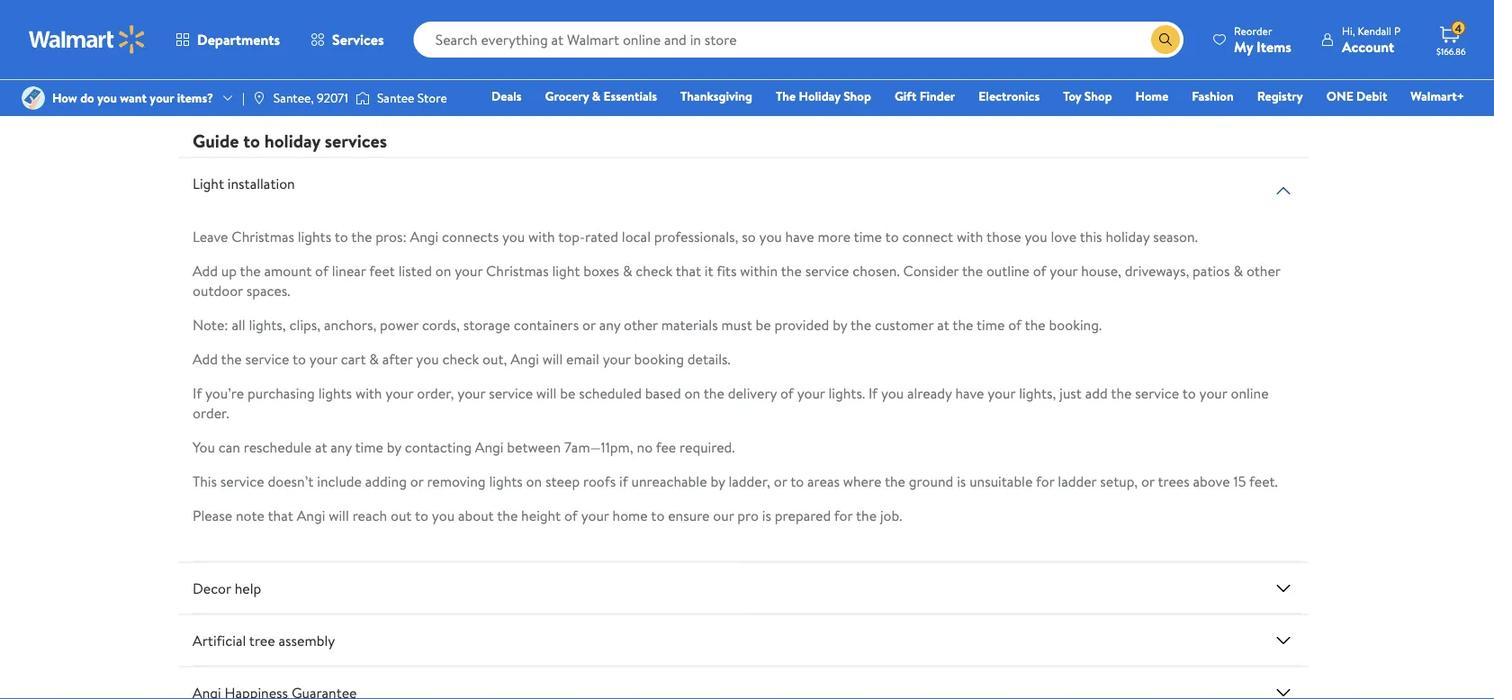 Task type: describe. For each thing, give the bounding box(es) containing it.
0 vertical spatial will
[[542, 349, 563, 368]]

4
[[1455, 20, 1462, 36]]

to right home
[[651, 505, 665, 525]]

thanksgiving link
[[672, 86, 761, 106]]

day up |
[[229, 39, 245, 54]]

of right height
[[564, 505, 578, 525]]

one debit
[[1327, 87, 1387, 105]]

all
[[232, 314, 245, 334]]

consider
[[903, 260, 959, 280]]

of right outline
[[1033, 260, 1046, 280]]

lights.
[[829, 383, 865, 403]]

& right patios
[[1234, 260, 1243, 280]]

your left lights.
[[797, 383, 825, 403]]

 image for how do you want your items?
[[22, 86, 45, 110]]

walmart image
[[29, 25, 146, 54]]

2 18 from the left
[[993, 9, 1003, 25]]

0 vertical spatial be
[[756, 314, 771, 334]]

can
[[219, 437, 240, 457]]

& right boxes on the top of the page
[[623, 260, 632, 280]]

you right after
[[416, 349, 439, 368]]

out
[[391, 505, 412, 525]]

or left trees
[[1141, 471, 1155, 491]]

decor help image
[[1273, 577, 1294, 599]]

how do you want your items?
[[52, 89, 213, 107]]

setup,
[[1100, 471, 1138, 491]]

service up purchasing
[[245, 349, 289, 368]]

1 if from the left
[[193, 383, 202, 403]]

do
[[80, 89, 94, 107]]

& right grocery at the left top of page
[[592, 87, 601, 105]]

2 vertical spatial time
[[355, 437, 383, 457]]

between
[[507, 437, 561, 457]]

product group containing same-day shipping
[[751, 0, 910, 84]]

you left the about
[[432, 505, 455, 525]]

to right guide
[[243, 128, 260, 153]]

gift
[[895, 87, 917, 105]]

1 horizontal spatial any
[[599, 314, 620, 334]]

light installation
[[193, 173, 295, 193]]

the holiday shop link
[[768, 86, 879, 106]]

the right add
[[1111, 383, 1132, 403]]

shipping up santee,
[[248, 39, 287, 54]]

other inside add up the amount of linear feet listed on your christmas light boxes & check that it fits within the service chosen. consider the outline of your house, driveways, patios & other outdoor spaces.
[[1247, 260, 1281, 280]]

0 vertical spatial christmas
[[232, 226, 294, 246]]

you
[[193, 437, 215, 457]]

this
[[193, 471, 217, 491]]

home link
[[1127, 86, 1177, 106]]

the right customer
[[953, 314, 973, 334]]

your down add the service to your cart & after you check out, angi will email your booking details.
[[458, 383, 485, 403]]

contacting
[[405, 437, 472, 457]]

trees
[[1158, 471, 1190, 491]]

1 horizontal spatial time
[[854, 226, 882, 246]]

0 horizontal spatial at
[[315, 437, 327, 457]]

day for fourth 'product' group from right
[[414, 39, 430, 54]]

ladder
[[1058, 471, 1097, 491]]

angi happiness guarantee image
[[1273, 682, 1294, 699]]

same-day shipping for fourth 'product' group from right
[[385, 39, 472, 54]]

have inside if you're purchasing lights with your order, your service will be scheduled based on the delivery of your lights. if you already have your lights, just add the service to your online order.
[[955, 383, 984, 403]]

artificial
[[193, 630, 246, 650]]

service inside add up the amount of linear feet listed on your christmas light boxes & check that it fits within the service chosen. consider the outline of your house, driveways, patios & other outdoor spaces.
[[805, 260, 849, 280]]

toy shop link
[[1055, 86, 1120, 106]]

connects
[[442, 226, 499, 246]]

the down details.
[[704, 383, 724, 403]]

same-day shipping up |
[[200, 39, 287, 54]]

your right email
[[603, 349, 631, 368]]

grocery & essentials link
[[537, 86, 665, 106]]

electronics link
[[971, 86, 1048, 106]]

the left outline
[[962, 260, 983, 280]]

0 horizontal spatial for
[[834, 505, 853, 525]]

1 horizontal spatial is
[[957, 471, 966, 491]]

order,
[[417, 383, 454, 403]]

note:
[[193, 314, 228, 334]]

walmart+ link
[[1403, 86, 1473, 106]]

out,
[[482, 349, 507, 368]]

more
[[818, 226, 851, 246]]

thanksgiving
[[681, 87, 753, 105]]

chosen.
[[853, 260, 900, 280]]

same- up items?
[[200, 39, 229, 54]]

steep
[[545, 471, 580, 491]]

you right connects
[[502, 226, 525, 246]]

rated
[[585, 226, 618, 246]]

containers
[[514, 314, 579, 334]]

power
[[380, 314, 419, 334]]

gift finder link
[[887, 86, 963, 106]]

light installation image
[[1273, 179, 1294, 201]]

be inside if you're purchasing lights with your order, your service will be scheduled based on the delivery of your lights. if you already have your lights, just add the service to your online order.
[[560, 383, 576, 403]]

house,
[[1081, 260, 1122, 280]]

p
[[1394, 23, 1401, 38]]

prepared
[[775, 505, 831, 525]]

or right adding
[[410, 471, 424, 491]]

you right so
[[759, 226, 782, 246]]

must
[[721, 314, 752, 334]]

grocery
[[545, 87, 589, 105]]

doesn't
[[268, 471, 314, 491]]

0 horizontal spatial is
[[762, 505, 771, 525]]

or right ladder,
[[774, 471, 787, 491]]

tree
[[249, 630, 275, 650]]

to left areas
[[790, 471, 804, 491]]

email
[[566, 349, 599, 368]]

0 vertical spatial by
[[833, 314, 847, 334]]

cords,
[[422, 314, 460, 334]]

christmas inside add up the amount of linear feet listed on your christmas light boxes & check that it fits within the service chosen. consider the outline of your house, driveways, patios & other outdoor spaces.
[[486, 260, 549, 280]]

the left pros:
[[351, 226, 372, 246]]

our
[[713, 505, 734, 525]]

artificial tree assembly
[[193, 630, 335, 650]]

add up the amount of linear feet listed on your christmas light boxes & check that it fits within the service chosen. consider the outline of your house, driveways, patios & other outdoor spaces.
[[193, 260, 1281, 300]]

fee
[[656, 437, 676, 457]]

ground
[[909, 471, 953, 491]]

leave
[[193, 226, 228, 246]]

please
[[193, 505, 232, 525]]

same-day shipping for 'product' group containing same-day shipping
[[754, 58, 841, 74]]

feet
[[369, 260, 395, 280]]

0 vertical spatial for
[[1036, 471, 1054, 491]]

reorder my items
[[1234, 23, 1292, 56]]

service down out,
[[489, 383, 533, 403]]

artificial tree assembly image
[[1273, 629, 1294, 651]]

cart
[[341, 349, 366, 368]]

your left online
[[1199, 383, 1227, 403]]

no
[[637, 437, 653, 457]]

the right the about
[[497, 505, 518, 525]]

items
[[1257, 36, 1292, 56]]

of left linear on the left top of page
[[315, 260, 328, 280]]

note: all lights, clips, anchors, power cords, storage containers or any other materials must be provided by the customer at the time of the booking.
[[193, 314, 1102, 334]]

the right up
[[240, 260, 261, 280]]

will inside if you're purchasing lights with your order, your service will be scheduled based on the delivery of your lights. if you already have your lights, just add the service to your online order.
[[536, 383, 557, 403]]

finder
[[920, 87, 955, 105]]

purchasing
[[248, 383, 315, 403]]

scheduled
[[579, 383, 642, 403]]

toy shop
[[1063, 87, 1112, 105]]

unreachable
[[631, 471, 707, 491]]

those
[[987, 226, 1021, 246]]

departments
[[197, 30, 280, 50]]

ladder,
[[729, 471, 770, 491]]

to right out
[[415, 505, 428, 525]]

it
[[705, 260, 713, 280]]

home
[[1136, 87, 1169, 105]]

the left booking.
[[1025, 314, 1046, 334]]

angi right out,
[[510, 349, 539, 368]]

amount
[[264, 260, 312, 280]]

same- for 'product' group containing same-day shipping
[[754, 58, 784, 74]]

your left cart
[[309, 349, 337, 368]]

to up linear on the left top of page
[[335, 226, 348, 246]]

already
[[907, 383, 952, 403]]

1 horizontal spatial with
[[528, 226, 555, 246]]

1 vertical spatial other
[[624, 314, 658, 334]]

walmart+
[[1411, 87, 1464, 105]]

 image for santee store
[[355, 89, 370, 107]]

the left customer
[[851, 314, 871, 334]]

your down after
[[386, 383, 413, 403]]

1 vertical spatial time
[[977, 314, 1005, 334]]

details.
[[688, 349, 731, 368]]

of down outline
[[1008, 314, 1022, 334]]

service up note
[[220, 471, 264, 491]]

your left the just
[[988, 383, 1016, 403]]

customer
[[875, 314, 934, 334]]

angi left between
[[475, 437, 504, 457]]

or up email
[[582, 314, 596, 334]]

with inside if you're purchasing lights with your order, your service will be scheduled based on the delivery of your lights. if you already have your lights, just add the service to your online order.
[[355, 383, 382, 403]]



Task type: locate. For each thing, give the bounding box(es) containing it.
1 vertical spatial check
[[442, 349, 479, 368]]

shipping left my
[[1172, 39, 1211, 54]]

your down connects
[[455, 260, 483, 280]]

pro
[[737, 505, 759, 525]]

3 18 from the left
[[1178, 9, 1187, 25]]

booking.
[[1049, 314, 1102, 334]]

18 up electronics link
[[993, 9, 1003, 25]]

same- up the
[[754, 58, 784, 74]]

want
[[120, 89, 147, 107]]

1 horizontal spatial holiday
[[1106, 226, 1150, 246]]

2 vertical spatial lights
[[489, 471, 523, 491]]

0 vertical spatial check
[[636, 260, 673, 280]]

on inside add up the amount of linear feet listed on your christmas light boxes & check that it fits within the service chosen. consider the outline of your house, driveways, patios & other outdoor spaces.
[[435, 260, 451, 280]]

 image
[[22, 86, 45, 110], [355, 89, 370, 107]]

1 vertical spatial that
[[268, 505, 293, 525]]

lights inside if you're purchasing lights with your order, your service will be scheduled based on the delivery of your lights. if you already have your lights, just add the service to your online order.
[[318, 383, 352, 403]]

1 vertical spatial be
[[560, 383, 576, 403]]

shipping up the store
[[433, 39, 472, 54]]

lights, inside if you're purchasing lights with your order, your service will be scheduled based on the delivery of your lights. if you already have your lights, just add the service to your online order.
[[1019, 383, 1056, 403]]

 image left how
[[22, 86, 45, 110]]

Walmart Site-Wide search field
[[414, 22, 1184, 58]]

to inside if you're purchasing lights with your order, your service will be scheduled based on the delivery of your lights. if you already have your lights, just add the service to your online order.
[[1182, 383, 1196, 403]]

you inside if you're purchasing lights with your order, your service will be scheduled based on the delivery of your lights. if you already have your lights, just add the service to your online order.
[[881, 383, 904, 403]]

0 vertical spatial other
[[1247, 260, 1281, 280]]

your down love
[[1050, 260, 1078, 280]]

0 horizontal spatial time
[[355, 437, 383, 457]]

booking
[[634, 349, 684, 368]]

the up you're
[[221, 349, 242, 368]]

top-
[[558, 226, 585, 246]]

1 vertical spatial will
[[536, 383, 557, 403]]

lights up amount
[[298, 226, 331, 246]]

0 vertical spatial time
[[854, 226, 882, 246]]

roofs
[[583, 471, 616, 491]]

by left ladder,
[[711, 471, 725, 491]]

lights down between
[[489, 471, 523, 491]]

shipping for fourth 'product' group from right
[[433, 39, 472, 54]]

0 horizontal spatial 18
[[439, 9, 448, 25]]

the right where
[[885, 471, 906, 491]]

2 shop from the left
[[1084, 87, 1112, 105]]

other right patios
[[1247, 260, 1281, 280]]

add left up
[[193, 260, 218, 280]]

2 product group from the left
[[566, 0, 725, 84]]

online
[[1231, 383, 1269, 403]]

decor help
[[193, 578, 261, 598]]

if left you're
[[193, 383, 202, 403]]

shop
[[844, 87, 871, 105], [1084, 87, 1112, 105]]

0 vertical spatial add
[[193, 260, 218, 280]]

shop right toy
[[1084, 87, 1112, 105]]

1 horizontal spatial on
[[526, 471, 542, 491]]

shipping
[[248, 39, 287, 54], [433, 39, 472, 54], [1172, 39, 1211, 54], [802, 58, 841, 74]]

unsuitable
[[970, 471, 1033, 491]]

same- right the services
[[385, 39, 414, 54]]

lights down cart
[[318, 383, 352, 403]]

1 horizontal spatial christmas
[[486, 260, 549, 280]]

2 vertical spatial will
[[329, 505, 349, 525]]

holiday
[[264, 128, 320, 153], [1106, 226, 1150, 246]]

same-day shipping for 4th 'product' group from the left
[[1124, 39, 1211, 54]]

to down clips,
[[292, 349, 306, 368]]

christmas up amount
[[232, 226, 294, 246]]

shop right holiday
[[844, 87, 871, 105]]

will left reach
[[329, 505, 349, 525]]

&
[[592, 87, 601, 105], [623, 260, 632, 280], [1234, 260, 1243, 280], [369, 349, 379, 368]]

of inside if you're purchasing lights with your order, your service will be scheduled based on the delivery of your lights. if you already have your lights, just add the service to your online order.
[[780, 383, 794, 403]]

items?
[[177, 89, 213, 107]]

for left ladder
[[1036, 471, 1054, 491]]

1 horizontal spatial that
[[676, 260, 701, 280]]

materials
[[661, 314, 718, 334]]

0 horizontal spatial with
[[355, 383, 382, 403]]

your
[[150, 89, 174, 107], [455, 260, 483, 280], [1050, 260, 1078, 280], [309, 349, 337, 368], [603, 349, 631, 368], [386, 383, 413, 403], [458, 383, 485, 403], [797, 383, 825, 403], [988, 383, 1016, 403], [1199, 383, 1227, 403], [581, 505, 609, 525]]

0 horizontal spatial any
[[331, 437, 352, 457]]

2 vertical spatial on
[[526, 471, 542, 491]]

boxes
[[583, 260, 619, 280]]

service right add
[[1135, 383, 1179, 403]]

for
[[1036, 471, 1054, 491], [834, 505, 853, 525]]

1 vertical spatial lights,
[[1019, 383, 1056, 403]]

holiday
[[799, 87, 840, 105]]

& right cart
[[369, 349, 379, 368]]

0 horizontal spatial lights,
[[249, 314, 286, 334]]

18 left reorder
[[1178, 9, 1187, 25]]

be right must
[[756, 314, 771, 334]]

add for add the service to your cart & after you check out, angi will email your booking details.
[[193, 349, 218, 368]]

3 product group from the left
[[751, 0, 910, 84]]

add down note:
[[193, 349, 218, 368]]

angi down doesn't
[[297, 505, 325, 525]]

outline
[[986, 260, 1030, 280]]

include
[[317, 471, 362, 491]]

add inside add up the amount of linear feet listed on your christmas light boxes & check that it fits within the service chosen. consider the outline of your house, driveways, patios & other outdoor spaces.
[[193, 260, 218, 280]]

christmas left the light
[[486, 260, 549, 280]]

1 horizontal spatial shop
[[1084, 87, 1112, 105]]

debit
[[1357, 87, 1387, 105]]

1 vertical spatial on
[[685, 383, 700, 403]]

day up home
[[1153, 39, 1170, 54]]

christmas
[[232, 226, 294, 246], [486, 260, 549, 280]]

you right "do"
[[97, 89, 117, 107]]

1 vertical spatial add
[[193, 349, 218, 368]]

guide to holiday services
[[193, 128, 387, 153]]

removing
[[427, 471, 486, 491]]

shipping up the holiday shop
[[802, 58, 841, 74]]

2 horizontal spatial time
[[977, 314, 1005, 334]]

1 horizontal spatial have
[[955, 383, 984, 403]]

just
[[1060, 383, 1082, 403]]

1 vertical spatial lights
[[318, 383, 352, 403]]

0 vertical spatial lights,
[[249, 314, 286, 334]]

santee,
[[273, 89, 314, 107]]

2 add from the top
[[193, 349, 218, 368]]

same- left search icon
[[1124, 39, 1153, 54]]

Search search field
[[414, 22, 1184, 58]]

to left online
[[1182, 383, 1196, 403]]

2 horizontal spatial 18
[[1178, 9, 1187, 25]]

lights, left the just
[[1019, 383, 1056, 403]]

with down cart
[[355, 383, 382, 403]]

0 vertical spatial on
[[435, 260, 451, 280]]

product group up fashion
[[1120, 0, 1280, 84]]

on for roofs
[[526, 471, 542, 491]]

0 vertical spatial any
[[599, 314, 620, 334]]

that left it
[[676, 260, 701, 280]]

shipping for 4th 'product' group from the left
[[1172, 39, 1211, 54]]

linear
[[332, 260, 366, 280]]

same-day shipping
[[200, 39, 287, 54], [385, 39, 472, 54], [1124, 39, 1211, 54], [754, 58, 841, 74]]

0 horizontal spatial shop
[[844, 87, 871, 105]]

is right ground
[[957, 471, 966, 491]]

1 horizontal spatial  image
[[355, 89, 370, 107]]

you're
[[205, 383, 244, 403]]

you can reschedule at any time by contacting angi between 7am—11pm, no fee required.
[[193, 437, 735, 457]]

check inside add up the amount of linear feet listed on your christmas light boxes & check that it fits within the service chosen. consider the outline of your house, driveways, patios & other outdoor spaces.
[[636, 260, 673, 280]]

you left love
[[1025, 226, 1047, 246]]

within
[[740, 260, 778, 280]]

1 product group from the left
[[381, 0, 541, 84]]

up
[[221, 260, 237, 280]]

deals link
[[483, 86, 530, 106]]

leave christmas lights to the pros: angi connects you with top-rated local professionals, so you have more time to connect with those you love this holiday season.
[[193, 226, 1198, 246]]

on
[[435, 260, 451, 280], [685, 383, 700, 403], [526, 471, 542, 491]]

spaces.
[[246, 280, 290, 300]]

1 horizontal spatial at
[[937, 314, 949, 334]]

4 product group from the left
[[1120, 0, 1280, 84]]

 image
[[252, 91, 266, 105]]

2 horizontal spatial on
[[685, 383, 700, 403]]

is right the pro
[[762, 505, 771, 525]]

so
[[742, 226, 756, 246]]

on right listed
[[435, 260, 451, 280]]

after
[[382, 349, 413, 368]]

same- for 4th 'product' group from the left
[[1124, 39, 1153, 54]]

on inside if you're purchasing lights with your order, your service will be scheduled based on the delivery of your lights. if you already have your lights, just add the service to your online order.
[[685, 383, 700, 403]]

please note that angi will reach out to you about the height of your home to ensure our pro is prepared for the job.
[[193, 505, 902, 525]]

0 horizontal spatial check
[[442, 349, 479, 368]]

gift finder
[[895, 87, 955, 105]]

anchors,
[[324, 314, 376, 334]]

reorder
[[1234, 23, 1272, 38]]

hi,
[[1342, 23, 1355, 38]]

help
[[235, 578, 261, 598]]

0 horizontal spatial by
[[387, 437, 401, 457]]

adding
[[365, 471, 407, 491]]

0 horizontal spatial have
[[785, 226, 814, 246]]

required.
[[680, 437, 735, 457]]

1 vertical spatial holiday
[[1106, 226, 1150, 246]]

lights, right all
[[249, 314, 286, 334]]

on left steep
[[526, 471, 542, 491]]

0 horizontal spatial other
[[624, 314, 658, 334]]

kendall
[[1358, 23, 1392, 38]]

same- for fourth 'product' group from right
[[385, 39, 414, 54]]

guide
[[193, 128, 239, 153]]

angi right pros:
[[410, 226, 439, 246]]

the right within
[[781, 260, 802, 280]]

your down roofs
[[581, 505, 609, 525]]

account
[[1342, 36, 1394, 56]]

by up adding
[[387, 437, 401, 457]]

1 18 from the left
[[439, 9, 448, 25]]

0 horizontal spatial  image
[[22, 86, 45, 110]]

0 vertical spatial have
[[785, 226, 814, 246]]

day up the store
[[414, 39, 430, 54]]

day for 4th 'product' group from the left
[[1153, 39, 1170, 54]]

product group up the store
[[381, 0, 541, 84]]

at right customer
[[937, 314, 949, 334]]

1 horizontal spatial by
[[711, 471, 725, 491]]

0 horizontal spatial christmas
[[232, 226, 294, 246]]

order.
[[193, 403, 229, 422]]

add for add up the amount of linear feet listed on your christmas light boxes & check that it fits within the service chosen. consider the outline of your house, driveways, patios & other outdoor spaces.
[[193, 260, 218, 280]]

day for 'product' group containing same-day shipping
[[784, 58, 800, 74]]

love
[[1051, 226, 1077, 246]]

0 horizontal spatial that
[[268, 505, 293, 525]]

shop inside 'link'
[[1084, 87, 1112, 105]]

at
[[937, 314, 949, 334], [315, 437, 327, 457]]

18 for 4th 'product' group from the left
[[1178, 9, 1187, 25]]

product group
[[381, 0, 541, 84], [566, 0, 725, 84], [751, 0, 910, 84], [1120, 0, 1280, 84]]

reschedule
[[244, 437, 311, 457]]

$166.86
[[1437, 45, 1466, 57]]

1 vertical spatial any
[[331, 437, 352, 457]]

0 horizontal spatial be
[[560, 383, 576, 403]]

18 up the store
[[439, 9, 448, 25]]

0 vertical spatial lights
[[298, 226, 331, 246]]

1 vertical spatial for
[[834, 505, 853, 525]]

0 horizontal spatial on
[[435, 260, 451, 280]]

any up email
[[599, 314, 620, 334]]

18 for fourth 'product' group from right
[[439, 9, 448, 25]]

be down email
[[560, 383, 576, 403]]

0 vertical spatial is
[[957, 471, 966, 491]]

1 horizontal spatial 18
[[993, 9, 1003, 25]]

holiday down santee,
[[264, 128, 320, 153]]

to left connect
[[885, 226, 899, 246]]

on for christmas
[[435, 260, 451, 280]]

0 vertical spatial that
[[676, 260, 701, 280]]

of
[[315, 260, 328, 280], [1033, 260, 1046, 280], [1008, 314, 1022, 334], [780, 383, 794, 403], [564, 505, 578, 525]]

santee store
[[377, 89, 447, 107]]

1 horizontal spatial check
[[636, 260, 673, 280]]

you left "already"
[[881, 383, 904, 403]]

the left job.
[[856, 505, 877, 525]]

0 horizontal spatial if
[[193, 383, 202, 403]]

1 horizontal spatial if
[[869, 383, 878, 403]]

how
[[52, 89, 77, 107]]

1 horizontal spatial other
[[1247, 260, 1281, 280]]

0 vertical spatial at
[[937, 314, 949, 334]]

same-day shipping up the store
[[385, 39, 472, 54]]

0 horizontal spatial holiday
[[264, 128, 320, 153]]

1 vertical spatial is
[[762, 505, 771, 525]]

have right "already"
[[955, 383, 984, 403]]

will up between
[[536, 383, 557, 403]]

provided
[[775, 314, 829, 334]]

1 horizontal spatial lights,
[[1019, 383, 1056, 403]]

registry link
[[1249, 86, 1311, 106]]

15
[[1234, 471, 1246, 491]]

2 horizontal spatial with
[[957, 226, 983, 246]]

areas
[[807, 471, 840, 491]]

with left top-
[[528, 226, 555, 246]]

that inside add up the amount of linear feet listed on your christmas light boxes & check that it fits within the service chosen. consider the outline of your house, driveways, patios & other outdoor spaces.
[[676, 260, 701, 280]]

lights,
[[249, 314, 286, 334], [1019, 383, 1056, 403]]

the holiday shop
[[776, 87, 871, 105]]

if you're purchasing lights with your order, your service will be scheduled based on the delivery of your lights. if you already have your lights, just add the service to your online order.
[[193, 383, 1269, 422]]

1 vertical spatial by
[[387, 437, 401, 457]]

add
[[1085, 383, 1108, 403]]

be
[[756, 314, 771, 334], [560, 383, 576, 403]]

1 vertical spatial have
[[955, 383, 984, 403]]

1 vertical spatial at
[[315, 437, 327, 457]]

one debit link
[[1318, 86, 1395, 106]]

2 horizontal spatial by
[[833, 314, 847, 334]]

same-day shipping up home
[[1124, 39, 1211, 54]]

1 add from the top
[[193, 260, 218, 280]]

1 horizontal spatial be
[[756, 314, 771, 334]]

7am—11pm,
[[564, 437, 633, 457]]

shipping for 'product' group containing same-day shipping
[[802, 58, 841, 74]]

your right the want
[[150, 89, 174, 107]]

1 horizontal spatial for
[[1036, 471, 1054, 491]]

day
[[229, 39, 245, 54], [414, 39, 430, 54], [1153, 39, 1170, 54], [784, 58, 800, 74]]

with left those
[[957, 226, 983, 246]]

product group up the holiday shop link
[[751, 0, 910, 84]]

lights
[[298, 226, 331, 246], [318, 383, 352, 403], [489, 471, 523, 491]]

hi, kendall p account
[[1342, 23, 1401, 56]]

where
[[843, 471, 882, 491]]

same-day shipping down the walmart site-wide "search box"
[[754, 58, 841, 74]]

0 vertical spatial holiday
[[264, 128, 320, 153]]

by right provided
[[833, 314, 847, 334]]

note
[[236, 505, 265, 525]]

2 if from the left
[[869, 383, 878, 403]]

2 vertical spatial by
[[711, 471, 725, 491]]

search icon image
[[1158, 32, 1173, 47]]

1 vertical spatial christmas
[[486, 260, 549, 280]]

time right more
[[854, 226, 882, 246]]

reach
[[353, 505, 387, 525]]

time down outline
[[977, 314, 1005, 334]]

1 shop from the left
[[844, 87, 871, 105]]

fits
[[717, 260, 737, 280]]

fashion link
[[1184, 86, 1242, 106]]



Task type: vqa. For each thing, say whether or not it's contained in the screenshot.
Choose a store
no



